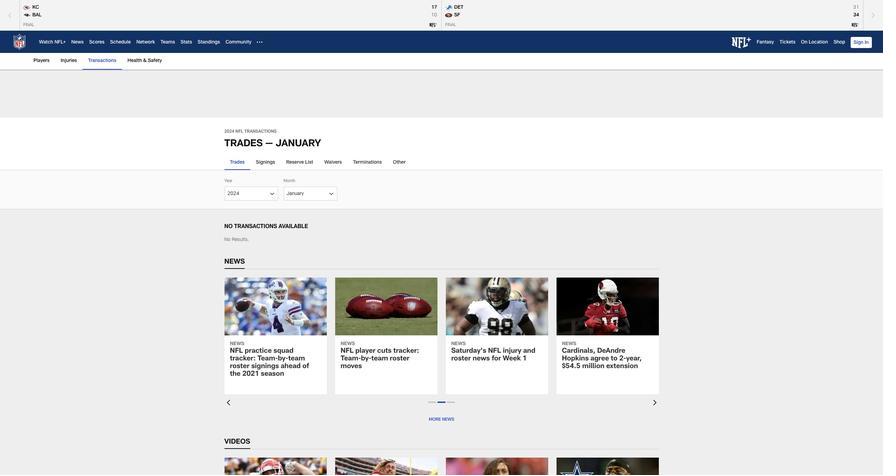 Task type: describe. For each thing, give the bounding box(es) containing it.
nfl inside news saturday's nfl injury and roster news for week 1
[[489, 348, 502, 355]]

schedule link
[[110, 40, 131, 45]]

final for sf
[[446, 23, 457, 27]]

bal
[[32, 13, 42, 18]]

safety
[[148, 59, 162, 63]]

tracker: for nfl practice squad tracker: team-by-team roster signings ahead of the 2021 season
[[230, 356, 256, 363]]

sf
[[455, 13, 460, 18]]

team for squad
[[289, 356, 305, 363]]

moves
[[341, 364, 362, 371]]

injury
[[503, 348, 522, 355]]

year
[[225, 179, 233, 183]]

teams
[[161, 40, 175, 45]]

news for nfl player cuts tracker: team-by-team roster moves
[[341, 342, 355, 347]]

reserve
[[287, 160, 304, 165]]

month
[[284, 179, 296, 183]]

no for no results.
[[225, 238, 231, 242]]

videos
[[225, 439, 250, 446]]

teams link
[[161, 40, 175, 45]]

health & safety link
[[125, 53, 165, 69]]

available
[[279, 225, 308, 230]]

rapoport: cowboys to sign everson griffen to one-year deal image
[[557, 458, 659, 475]]

right score strip button image
[[866, 0, 882, 31]]

other link
[[388, 157, 412, 170]]

stats
[[181, 40, 192, 45]]

news
[[225, 259, 245, 266]]

steve smith sr., michael robinson react to george kittle's record deal image
[[335, 458, 438, 475]]

news nfl player cuts tracker: team-by-team roster moves
[[341, 342, 420, 371]]

network link
[[137, 40, 155, 45]]

waivers link
[[319, 157, 348, 170]]

squad
[[274, 348, 294, 355]]

health
[[128, 59, 142, 63]]

on location link
[[802, 40, 829, 45]]

trades link
[[225, 157, 251, 170]]

terminations
[[353, 160, 382, 165]]

news cardinals, deandre hopkins agree to 2-year, $54.5 million extension
[[563, 342, 642, 371]]

advertisement element
[[315, 78, 569, 109]]

17
[[432, 5, 438, 10]]

news inside button
[[443, 418, 455, 422]]

the page will reload on selection element
[[225, 170, 659, 209]]

nfl for practice
[[230, 348, 243, 355]]

nfl for transactions
[[236, 130, 244, 134]]

dots image
[[257, 39, 263, 45]]

standings
[[198, 40, 220, 45]]

the
[[230, 371, 241, 378]]

terminations link
[[348, 157, 388, 170]]

fantasy
[[758, 40, 775, 45]]

trades for trades
[[230, 160, 245, 165]]

team for cuts
[[372, 356, 388, 363]]

standings link
[[198, 40, 220, 45]]

1 vertical spatial transactions
[[245, 130, 277, 134]]

by- for moves
[[361, 356, 372, 363]]

scores link
[[89, 40, 105, 45]]

reserve list
[[287, 160, 313, 165]]

fantasy link
[[758, 40, 775, 45]]

and
[[524, 348, 536, 355]]

january
[[276, 139, 321, 149]]

det
[[455, 5, 464, 10]]

hopkins
[[563, 356, 589, 363]]

tickets link
[[780, 40, 796, 45]]

on location
[[802, 40, 829, 45]]

2 down image from the left
[[654, 400, 659, 406]]

no results.
[[225, 238, 249, 242]]

2024 nfl transactions
[[225, 130, 277, 134]]

0 horizontal spatial news
[[71, 40, 84, 45]]

on
[[802, 40, 808, 45]]

team- for practice
[[258, 356, 278, 363]]

—
[[266, 139, 273, 149]]

injuries
[[61, 59, 77, 63]]

players link
[[33, 53, 52, 69]]

watch nfl+ link
[[39, 40, 66, 45]]

news down saturday's
[[473, 356, 490, 363]]

rapoport: kittle, 49ers agree to terms on five-year, $75 million extension image
[[446, 458, 549, 475]]

season
[[261, 371, 284, 378]]

news link
[[71, 40, 84, 45]]

players
[[33, 59, 50, 63]]

roster for nfl player cuts tracker: team-by-team roster moves
[[390, 356, 410, 363]]

nfl for player
[[341, 348, 354, 355]]

tickets
[[780, 40, 796, 45]]

31
[[854, 5, 860, 10]]

player
[[356, 348, 376, 355]]

roster for nfl practice squad tracker: team-by-team roster signings ahead of the 2021 season
[[230, 364, 250, 371]]

signings
[[256, 160, 275, 165]]

news for saturday's nfl injury and roster news for week 1
[[452, 342, 466, 347]]



Task type: vqa. For each thing, say whether or not it's contained in the screenshot.
the injury
yes



Task type: locate. For each thing, give the bounding box(es) containing it.
1 horizontal spatial tracker:
[[394, 348, 420, 355]]

nfl left "practice"
[[230, 348, 243, 355]]

page main content main content
[[0, 118, 884, 475]]

rapoport: chiefs, kelce agree to terms on 'massive' four-year extension image
[[225, 458, 327, 475]]

news up cardinals,
[[563, 342, 577, 347]]

cardinals,
[[563, 348, 596, 355]]

1 vertical spatial tracker:
[[230, 356, 256, 363]]

no left results.
[[225, 238, 231, 242]]

1
[[523, 356, 527, 363]]

news right nfl+
[[71, 40, 84, 45]]

by- inside news nfl player cuts tracker: team-by-team roster moves
[[361, 356, 372, 363]]

1 vertical spatial trades
[[230, 160, 245, 165]]

news
[[71, 40, 84, 45], [443, 418, 455, 422]]

cuts
[[378, 348, 392, 355]]

0 horizontal spatial team-
[[258, 356, 278, 363]]

det lions image
[[445, 4, 453, 11]]

10
[[432, 13, 438, 18]]

by- down squad
[[278, 356, 289, 363]]

2024
[[225, 130, 235, 134]]

left score strip button image
[[2, 0, 18, 31]]

1 horizontal spatial news
[[443, 418, 455, 422]]

roster down cuts
[[390, 356, 410, 363]]

schedule
[[110, 40, 131, 45]]

$54.5
[[563, 364, 581, 371]]

news right more
[[443, 418, 455, 422]]

1 final from the left
[[23, 23, 34, 27]]

transactions up —
[[245, 130, 277, 134]]

team up ahead
[[289, 356, 305, 363]]

2 vertical spatial transactions
[[234, 225, 277, 230]]

1 team- from the left
[[258, 356, 278, 363]]

2 team from the left
[[372, 356, 388, 363]]

by- inside news nfl practice squad tracker: team-by-team roster signings ahead of the 2021 season
[[278, 356, 289, 363]]

ahead
[[281, 364, 301, 371]]

trades
[[225, 139, 263, 149], [230, 160, 245, 165]]

news inside news cardinals, deandre hopkins agree to 2-year, $54.5 million extension
[[563, 342, 577, 347]]

2 no from the top
[[225, 238, 231, 242]]

news inside news nfl practice squad tracker: team-by-team roster signings ahead of the 2021 season
[[230, 342, 245, 347]]

team- up signings
[[258, 356, 278, 363]]

deandre
[[598, 348, 626, 355]]

nfl inside news nfl practice squad tracker: team-by-team roster signings ahead of the 2021 season
[[230, 348, 243, 355]]

by- for signings
[[278, 356, 289, 363]]

1 vertical spatial no
[[225, 238, 231, 242]]

0 vertical spatial trades
[[225, 139, 263, 149]]

trades — january
[[225, 139, 321, 149]]

news up saturday's
[[452, 342, 466, 347]]

injuries link
[[58, 53, 80, 69]]

1 team from the left
[[289, 356, 305, 363]]

34
[[854, 13, 860, 18]]

list
[[305, 160, 313, 165]]

community link
[[226, 40, 252, 45]]

roster inside news saturday's nfl injury and roster news for week 1
[[452, 356, 471, 363]]

reserve list link
[[281, 157, 319, 170]]

1 horizontal spatial down image
[[654, 400, 659, 406]]

0 horizontal spatial roster
[[230, 364, 250, 371]]

roster inside news nfl player cuts tracker: team-by-team roster moves
[[390, 356, 410, 363]]

nfl up for
[[489, 348, 502, 355]]

0 horizontal spatial team
[[289, 356, 305, 363]]

banner
[[0, 31, 884, 70]]

shop
[[834, 40, 846, 45]]

1 horizontal spatial final
[[446, 23, 457, 27]]

2-
[[620, 356, 627, 363]]

1 by- from the left
[[278, 356, 289, 363]]

team inside news nfl player cuts tracker: team-by-team roster moves
[[372, 356, 388, 363]]

kc chiefs image
[[23, 4, 31, 11]]

&
[[143, 59, 147, 63]]

nfl+ image
[[733, 37, 752, 48]]

0 vertical spatial no
[[225, 225, 233, 230]]

more news button
[[426, 415, 457, 425]]

practice
[[245, 348, 272, 355]]

signings link
[[251, 157, 281, 170]]

0 horizontal spatial down image
[[225, 400, 230, 406]]

roster inside news nfl practice squad tracker: team-by-team roster signings ahead of the 2021 season
[[230, 364, 250, 371]]

news nfl practice squad tracker: team-by-team roster signings ahead of the 2021 season
[[230, 342, 309, 378]]

team- up moves
[[341, 356, 361, 363]]

0 vertical spatial news
[[71, 40, 84, 45]]

nfl shield image
[[11, 33, 28, 50]]

kc
[[32, 5, 39, 10]]

million
[[583, 364, 605, 371]]

by-
[[278, 356, 289, 363], [361, 356, 372, 363]]

shop link
[[834, 40, 846, 45]]

team- inside news nfl practice squad tracker: team-by-team roster signings ahead of the 2021 season
[[258, 356, 278, 363]]

2 team- from the left
[[341, 356, 361, 363]]

stats link
[[181, 40, 192, 45]]

down image
[[225, 400, 230, 406], [654, 400, 659, 406]]

more news
[[429, 418, 455, 422]]

saturday's
[[452, 348, 487, 355]]

by- down player
[[361, 356, 372, 363]]

watch nfl+
[[39, 40, 66, 45]]

tracker: up the
[[230, 356, 256, 363]]

news for nfl practice squad tracker: team-by-team roster signings ahead of the 2021 season
[[230, 342, 245, 347]]

no transactions available
[[225, 225, 308, 230]]

team
[[289, 356, 305, 363], [372, 356, 388, 363]]

no for no transactions available
[[225, 225, 233, 230]]

year,
[[627, 356, 642, 363]]

roster up the
[[230, 364, 250, 371]]

news inside news nfl player cuts tracker: team-by-team roster moves
[[341, 342, 355, 347]]

2 horizontal spatial roster
[[452, 356, 471, 363]]

for
[[492, 356, 502, 363]]

1 horizontal spatial team
[[372, 356, 388, 363]]

nfl right 2024
[[236, 130, 244, 134]]

results.
[[232, 238, 249, 242]]

banner containing watch nfl+
[[0, 31, 884, 70]]

final for bal
[[23, 23, 34, 27]]

transactions link
[[85, 53, 119, 69]]

roster
[[390, 356, 410, 363], [452, 356, 471, 363], [230, 364, 250, 371]]

location
[[810, 40, 829, 45]]

agree
[[591, 356, 610, 363]]

tracker: right cuts
[[394, 348, 420, 355]]

1 horizontal spatial by-
[[361, 356, 372, 363]]

transactions down scores
[[88, 59, 116, 63]]

news for cardinals, deandre hopkins agree to 2-year, $54.5 million extension
[[563, 342, 577, 347]]

1 vertical spatial news
[[443, 418, 455, 422]]

0 vertical spatial tracker:
[[394, 348, 420, 355]]

tracker: inside news nfl practice squad tracker: team-by-team roster signings ahead of the 2021 season
[[230, 356, 256, 363]]

week
[[503, 356, 521, 363]]

team down cuts
[[372, 356, 388, 363]]

tracker:
[[394, 348, 420, 355], [230, 356, 256, 363]]

0 horizontal spatial final
[[23, 23, 34, 27]]

transactions
[[88, 59, 116, 63], [245, 130, 277, 134], [234, 225, 277, 230]]

no up no results.
[[225, 225, 233, 230]]

network
[[137, 40, 155, 45]]

tracker: for nfl player cuts tracker: team-by-team roster moves
[[394, 348, 420, 355]]

sf 49ers image
[[445, 11, 453, 19]]

trades up year
[[230, 160, 245, 165]]

team inside news nfl practice squad tracker: team-by-team roster signings ahead of the 2021 season
[[289, 356, 305, 363]]

tracker: inside news nfl player cuts tracker: team-by-team roster moves
[[394, 348, 420, 355]]

to
[[611, 356, 618, 363]]

final down sf 49ers image in the right of the page
[[446, 23, 457, 27]]

0 vertical spatial transactions
[[88, 59, 116, 63]]

trades for trades — january
[[225, 139, 263, 149]]

final down the bal ravens image
[[23, 23, 34, 27]]

carousel with 12 items region
[[225, 278, 659, 414]]

roster down saturday's
[[452, 356, 471, 363]]

nfl plus image
[[430, 21, 438, 29]]

trades down 2024 nfl transactions
[[225, 139, 263, 149]]

1 down image from the left
[[225, 400, 230, 406]]

sign in button
[[852, 37, 873, 48]]

2 by- from the left
[[361, 356, 372, 363]]

nfl up moves
[[341, 348, 354, 355]]

transactions up results.
[[234, 225, 277, 230]]

nfl plus image
[[852, 21, 860, 29]]

community
[[226, 40, 252, 45]]

nfl+
[[54, 40, 66, 45]]

team- inside news nfl player cuts tracker: team-by-team roster moves
[[341, 356, 361, 363]]

sign
[[854, 40, 864, 45]]

health & safety
[[128, 59, 162, 63]]

news saturday's nfl injury and roster news for week 1
[[452, 342, 536, 363]]

bal ravens image
[[23, 11, 31, 19]]

team-
[[258, 356, 278, 363], [341, 356, 361, 363]]

news up the
[[230, 342, 245, 347]]

1 horizontal spatial roster
[[390, 356, 410, 363]]

of
[[303, 364, 309, 371]]

waivers
[[325, 160, 342, 165]]

signings
[[252, 364, 279, 371]]

news
[[230, 342, 245, 347], [341, 342, 355, 347], [452, 342, 466, 347], [563, 342, 577, 347], [473, 356, 490, 363]]

1 horizontal spatial team-
[[341, 356, 361, 363]]

team- for player
[[341, 356, 361, 363]]

0 horizontal spatial by-
[[278, 356, 289, 363]]

no
[[225, 225, 233, 230], [225, 238, 231, 242]]

final
[[23, 23, 34, 27], [446, 23, 457, 27]]

nfl inside news nfl player cuts tracker: team-by-team roster moves
[[341, 348, 354, 355]]

sign in
[[854, 40, 870, 45]]

nfl
[[236, 130, 244, 134], [230, 348, 243, 355], [341, 348, 354, 355], [489, 348, 502, 355]]

extension
[[607, 364, 639, 371]]

watch
[[39, 40, 53, 45]]

2 final from the left
[[446, 23, 457, 27]]

news up moves
[[341, 342, 355, 347]]

0 horizontal spatial tracker:
[[230, 356, 256, 363]]

1 no from the top
[[225, 225, 233, 230]]

2021
[[243, 371, 259, 378]]



